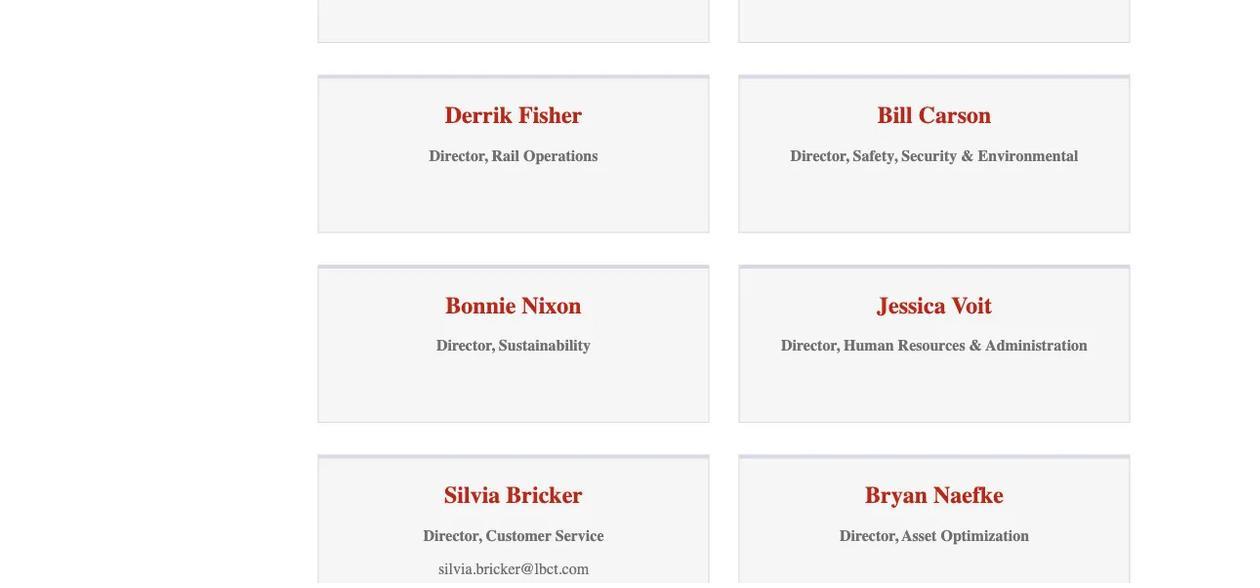 Task type: vqa. For each thing, say whether or not it's contained in the screenshot.
VOIT
yes



Task type: describe. For each thing, give the bounding box(es) containing it.
optimization
[[941, 526, 1029, 544]]

carson
[[919, 102, 992, 129]]

nixon
[[522, 292, 582, 319]]

director, safety, security & environmental
[[791, 146, 1079, 164]]

asset
[[902, 526, 937, 544]]

director, for bill carson
[[791, 146, 849, 164]]

director, for derrik fisher
[[429, 146, 488, 164]]

silvia.bricker@lbct.com
[[438, 560, 589, 578]]

derrik
[[445, 102, 513, 129]]

bonnie nixon
[[446, 292, 582, 319]]

human
[[844, 336, 894, 354]]

director, for bonnie nixon
[[436, 336, 495, 354]]

derrik fisher
[[445, 102, 582, 129]]

silvia bricker option
[[318, 454, 709, 583]]

bill carson
[[878, 102, 992, 129]]

jessica voit option
[[739, 264, 1130, 423]]

& for bill carson
[[961, 146, 974, 164]]

director, human resources & administration
[[781, 336, 1088, 354]]

customer
[[486, 526, 552, 544]]

environmental
[[978, 146, 1079, 164]]

safety,
[[853, 146, 898, 164]]

bonnie nixon option
[[318, 264, 709, 423]]

rail
[[492, 146, 520, 164]]

bryan naefke option
[[739, 454, 1130, 583]]



Task type: locate. For each thing, give the bounding box(es) containing it.
director, inside bonnie nixon option
[[436, 336, 495, 354]]

option
[[318, 0, 709, 43], [739, 0, 1130, 43]]

director, down silvia on the left of the page
[[423, 526, 482, 544]]

bryan
[[865, 482, 928, 509]]

silvia bricker
[[444, 482, 583, 509]]

option up bill carson
[[739, 0, 1130, 43]]

2 option from the left
[[739, 0, 1130, 43]]

director, inside bryan naefke 'option'
[[840, 526, 898, 544]]

director,
[[429, 146, 488, 164], [791, 146, 849, 164], [436, 336, 495, 354], [781, 336, 840, 354], [423, 526, 482, 544], [840, 526, 898, 544]]

bonnie
[[446, 292, 516, 319]]

naefke
[[934, 482, 1004, 509]]

bill carson option
[[739, 75, 1130, 233]]

& for jessica voit
[[969, 336, 982, 354]]

0 horizontal spatial option
[[318, 0, 709, 43]]

derrik fisher option
[[318, 75, 709, 233]]

bricker
[[506, 482, 583, 509]]

silvia
[[444, 482, 500, 509]]

director, inside bill carson option
[[791, 146, 849, 164]]

director, customer service
[[423, 526, 604, 544]]

director, left human
[[781, 336, 840, 354]]

&
[[961, 146, 974, 164], [969, 336, 982, 354]]

1 option from the left
[[318, 0, 709, 43]]

director, left safety,
[[791, 146, 849, 164]]

operations
[[523, 146, 598, 164]]

security
[[902, 146, 957, 164]]

bill
[[878, 102, 913, 129]]

director, inside silvia bricker option
[[423, 526, 482, 544]]

& right security
[[961, 146, 974, 164]]

director, down bryan
[[840, 526, 898, 544]]

silvia.bricker@lbct.com link
[[438, 560, 589, 583]]

director, for bryan naefke
[[840, 526, 898, 544]]

option up derrik fisher
[[318, 0, 709, 43]]

director, down bonnie
[[436, 336, 495, 354]]

jessica voit
[[877, 292, 992, 319]]

director, asset optimization
[[840, 526, 1029, 544]]

0 vertical spatial &
[[961, 146, 974, 164]]

& down voit at the right bottom
[[969, 336, 982, 354]]

resources
[[898, 336, 965, 354]]

director, inside jessica voit option
[[781, 336, 840, 354]]

director, rail operations
[[429, 146, 598, 164]]

director, for silvia bricker
[[423, 526, 482, 544]]

1 horizontal spatial option
[[739, 0, 1130, 43]]

fisher
[[519, 102, 582, 129]]

director, inside derrik fisher option
[[429, 146, 488, 164]]

& inside jessica voit option
[[969, 336, 982, 354]]

director, sustainability
[[436, 336, 591, 354]]

service
[[555, 526, 604, 544]]

& inside bill carson option
[[961, 146, 974, 164]]

bryan naefke
[[865, 482, 1004, 509]]

1 vertical spatial &
[[969, 336, 982, 354]]

administration
[[986, 336, 1088, 354]]

sustainability
[[499, 336, 591, 354]]

director, down derrik
[[429, 146, 488, 164]]

voit
[[952, 292, 992, 319]]

jessica
[[877, 292, 946, 319]]

director, for jessica voit
[[781, 336, 840, 354]]



